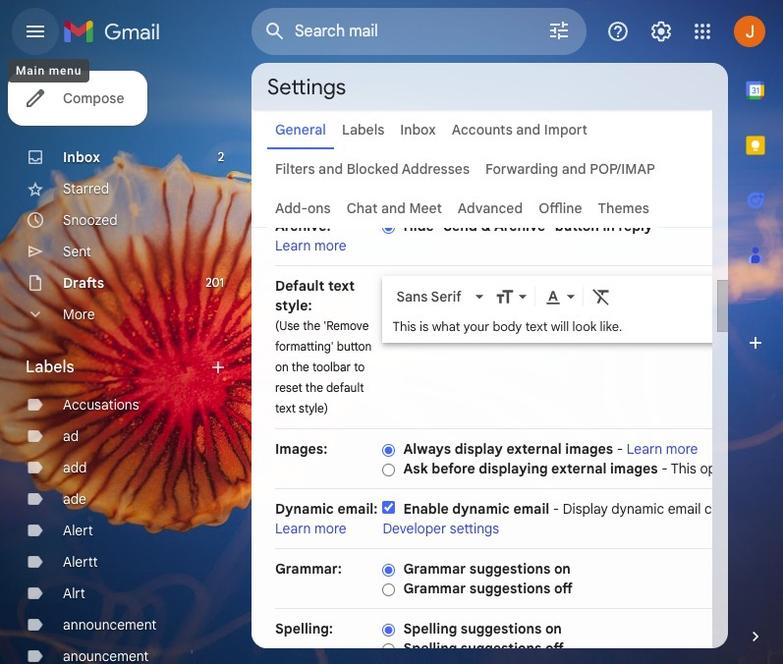 Task type: describe. For each thing, give the bounding box(es) containing it.
accounts and import
[[452, 121, 588, 139]]

1 vertical spatial text
[[526, 319, 548, 335]]

add link
[[63, 459, 87, 477]]

compose
[[63, 89, 124, 107]]

spelling suggestions off
[[404, 640, 564, 658]]

2 email from the left
[[668, 501, 702, 518]]

to
[[354, 360, 365, 375]]

di
[[773, 460, 784, 478]]

archive:
[[275, 217, 331, 235]]

like.
[[600, 319, 623, 335]]

0 vertical spatial external
[[507, 441, 562, 458]]

display
[[455, 441, 503, 458]]

reset
[[275, 381, 303, 395]]

themes
[[598, 200, 650, 217]]

1 vertical spatial inbox link
[[63, 148, 100, 166]]

Always display external images radio
[[383, 443, 396, 458]]

send
[[275, 198, 309, 215]]

accusations
[[63, 396, 139, 414]]

images:
[[275, 441, 328, 458]]

0 vertical spatial this
[[393, 319, 417, 335]]

'remove
[[324, 319, 369, 333]]

sans
[[397, 288, 428, 306]]

1 vertical spatial learn
[[627, 441, 663, 458]]

ons
[[308, 200, 331, 217]]

and for pop/imap
[[562, 160, 587, 178]]

ask
[[404, 460, 428, 478]]

learn more link for dynamic email:
[[275, 520, 347, 538]]

0 vertical spatial images
[[566, 441, 614, 458]]

pop/imap
[[590, 160, 656, 178]]

drafts
[[63, 274, 104, 292]]

0 vertical spatial button
[[555, 217, 600, 235]]

look
[[573, 319, 597, 335]]

Grammar suggestions off radio
[[383, 583, 396, 598]]

Grammar suggestions on radio
[[383, 563, 396, 578]]

snoozed link
[[63, 211, 118, 229]]

email:
[[338, 501, 378, 518]]

blocked
[[347, 160, 399, 178]]

suggestions for spelling suggestions off
[[461, 640, 542, 658]]

sent
[[63, 243, 91, 261]]

hide "send & archive" button in reply
[[404, 217, 653, 235]]

style:
[[275, 297, 312, 315]]

grammar:
[[275, 561, 342, 578]]

suggestions for grammar suggestions off
[[470, 580, 551, 598]]

serif
[[431, 288, 462, 306]]

snoozed
[[63, 211, 118, 229]]

forwarding and pop/imap
[[486, 160, 656, 178]]

grammar for grammar suggestions off
[[404, 580, 466, 598]]

inbox inside labels navigation
[[63, 148, 100, 166]]

forwarding
[[486, 160, 559, 178]]

search mail image
[[258, 14, 293, 49]]

advanced search options image
[[540, 11, 579, 50]]

and for meet
[[381, 200, 406, 217]]

archive"
[[495, 217, 552, 235]]

button inside default text style: (use the 'remove formatting' button on the toolbar to reset the default text style)
[[337, 339, 372, 354]]

default
[[275, 277, 325, 295]]

accounts and import link
[[452, 121, 588, 139]]

hide
[[404, 217, 434, 235]]

more inside send and archive: learn more
[[315, 237, 347, 255]]

Spelling suggestions on radio
[[383, 623, 396, 638]]

general link
[[275, 121, 326, 139]]

dynamic email: learn more
[[275, 501, 378, 538]]

2 vertical spatial the
[[306, 381, 323, 395]]

gmail image
[[63, 12, 170, 51]]

also
[[744, 460, 770, 478]]

add-ons link
[[275, 200, 331, 217]]

1 vertical spatial learn more link
[[627, 441, 699, 458]]

filters
[[275, 160, 315, 178]]

main
[[16, 64, 45, 78]]

announcement
[[63, 617, 157, 634]]

labels for "labels" link
[[342, 121, 385, 139]]

on inside default text style: (use the 'remove formatting' button on the toolbar to reset the default text style)
[[275, 360, 289, 375]]

settings
[[267, 73, 346, 100]]

and for archive:
[[313, 198, 338, 215]]

themes link
[[598, 200, 650, 217]]

on for spelling suggestions on
[[546, 621, 562, 638]]

1 vertical spatial external
[[552, 460, 607, 478]]

accounts
[[452, 121, 513, 139]]

alrt link
[[63, 585, 85, 603]]

grammar suggestions on
[[404, 561, 571, 578]]

add-ons
[[275, 200, 331, 217]]

- inside enable dynamic email - display dynamic email content when developer settings
[[553, 501, 560, 518]]

labels for labels heading
[[26, 358, 74, 378]]

alrt
[[63, 585, 85, 603]]

Ask before displaying external images radio
[[383, 463, 396, 478]]

labels heading
[[26, 358, 208, 378]]

more button
[[0, 299, 236, 330]]

more inside dynamic email: learn more
[[315, 520, 347, 538]]

ade link
[[63, 491, 86, 508]]

alert link
[[63, 522, 93, 540]]

compose button
[[8, 71, 148, 126]]

1 horizontal spatial -
[[617, 441, 624, 458]]

send and archive: learn more
[[275, 198, 347, 255]]

what
[[432, 319, 461, 335]]

add
[[63, 459, 87, 477]]

settings image
[[650, 20, 674, 43]]

1 vertical spatial images
[[611, 460, 659, 478]]

advanced
[[458, 200, 523, 217]]

reply
[[619, 217, 653, 235]]

&
[[481, 217, 491, 235]]

menu
[[49, 64, 82, 78]]

display
[[563, 501, 609, 518]]

labels link
[[342, 121, 385, 139]]



Task type: vqa. For each thing, say whether or not it's contained in the screenshot.
Bliss Serenity link
no



Task type: locate. For each thing, give the bounding box(es) containing it.
this
[[393, 319, 417, 335], [671, 460, 697, 478]]

filters and blocked addresses link
[[275, 160, 470, 178]]

add-
[[275, 200, 308, 217]]

ade
[[63, 491, 86, 508]]

always display external images - learn more
[[404, 441, 699, 458]]

1 grammar from the top
[[404, 561, 466, 578]]

off down enable dynamic email - display dynamic email content when developer settings
[[555, 580, 573, 598]]

ad link
[[63, 428, 79, 445]]

content
[[705, 501, 753, 518]]

announcement link
[[63, 617, 157, 634]]

inbox up addresses
[[401, 121, 436, 139]]

1 horizontal spatial labels
[[342, 121, 385, 139]]

None checkbox
[[383, 502, 396, 514]]

grammar suggestions off
[[404, 580, 573, 598]]

0 vertical spatial off
[[555, 580, 573, 598]]

suggestions
[[470, 561, 551, 578], [470, 580, 551, 598], [461, 621, 542, 638], [461, 640, 542, 658]]

learn down dynamic
[[275, 520, 311, 538]]

accusations link
[[63, 396, 139, 414]]

2 horizontal spatial -
[[662, 460, 668, 478]]

images up the ask before displaying external images - this option also di
[[566, 441, 614, 458]]

learn down archive:
[[275, 237, 311, 255]]

0 horizontal spatial dynamic
[[453, 501, 510, 518]]

suggestions for spelling suggestions on
[[461, 621, 542, 638]]

alertt link
[[63, 554, 98, 571]]

1 vertical spatial spelling
[[404, 640, 458, 658]]

the down formatting' on the bottom left of the page
[[292, 360, 310, 375]]

your
[[464, 319, 490, 335]]

-
[[617, 441, 624, 458], [662, 460, 668, 478], [553, 501, 560, 518]]

1 vertical spatial on
[[555, 561, 571, 578]]

default text style: (use the 'remove formatting' button on the toolbar to reset the default text style)
[[275, 277, 372, 416]]

- left option
[[662, 460, 668, 478]]

import
[[545, 121, 588, 139]]

1 email from the left
[[514, 501, 550, 518]]

learn inside send and archive: learn more
[[275, 237, 311, 255]]

dynamic up settings
[[453, 501, 510, 518]]

0 vertical spatial learn
[[275, 237, 311, 255]]

advanced link
[[458, 200, 523, 217]]

remove formatting ‪(⌘\)‬ image
[[592, 287, 612, 307]]

1 horizontal spatial text
[[328, 277, 355, 295]]

learn up the ask before displaying external images - this option also di
[[627, 441, 663, 458]]

0 horizontal spatial inbox link
[[63, 148, 100, 166]]

2 vertical spatial -
[[553, 501, 560, 518]]

learn more link for send and archive:
[[275, 237, 347, 255]]

button left in
[[555, 217, 600, 235]]

offline
[[539, 200, 583, 217]]

2
[[218, 149, 224, 164]]

more down archive:
[[315, 237, 347, 255]]

off
[[555, 580, 573, 598], [546, 640, 564, 658]]

email down displaying
[[514, 501, 550, 518]]

suggestions up spelling suggestions off
[[461, 621, 542, 638]]

(use
[[275, 319, 300, 333]]

enable
[[404, 501, 449, 518]]

the up formatting' on the bottom left of the page
[[303, 319, 321, 333]]

0 vertical spatial grammar
[[404, 561, 466, 578]]

learn more link
[[275, 237, 347, 255], [627, 441, 699, 458], [275, 520, 347, 538]]

developer
[[383, 520, 447, 538]]

2 vertical spatial text
[[275, 401, 296, 416]]

1 vertical spatial labels
[[26, 358, 74, 378]]

spelling:
[[275, 621, 333, 638]]

and
[[517, 121, 541, 139], [319, 160, 343, 178], [562, 160, 587, 178], [313, 198, 338, 215], [381, 200, 406, 217]]

0 horizontal spatial button
[[337, 339, 372, 354]]

forwarding and pop/imap link
[[486, 160, 656, 178]]

in
[[603, 217, 616, 235]]

0 horizontal spatial text
[[275, 401, 296, 416]]

on up reset
[[275, 360, 289, 375]]

inbox up starred link
[[63, 148, 100, 166]]

text up 'remove
[[328, 277, 355, 295]]

and up archive:
[[313, 198, 338, 215]]

and up hide "send & archive" button in reply option
[[381, 200, 406, 217]]

spelling suggestions on
[[404, 621, 562, 638]]

enable dynamic email - display dynamic email content when developer settings
[[383, 501, 784, 538]]

- up the ask before displaying external images - this option also di
[[617, 441, 624, 458]]

0 horizontal spatial inbox
[[63, 148, 100, 166]]

1 vertical spatial more
[[667, 441, 699, 458]]

and down import
[[562, 160, 587, 178]]

ask before displaying external images - this option also di
[[404, 460, 784, 478]]

0 vertical spatial inbox link
[[401, 121, 436, 139]]

more down dynamic
[[315, 520, 347, 538]]

suggestions down grammar suggestions on
[[470, 580, 551, 598]]

0 vertical spatial spelling
[[404, 621, 458, 638]]

2 grammar from the top
[[404, 580, 466, 598]]

1 horizontal spatial this
[[671, 460, 697, 478]]

2 vertical spatial learn
[[275, 520, 311, 538]]

ad
[[63, 428, 79, 445]]

when
[[756, 501, 784, 518]]

inbox link up starred link
[[63, 148, 100, 166]]

grammar
[[404, 561, 466, 578], [404, 580, 466, 598]]

"send
[[438, 217, 478, 235]]

1 horizontal spatial email
[[668, 501, 702, 518]]

on for grammar suggestions on
[[555, 561, 571, 578]]

chat
[[347, 200, 378, 217]]

learn more link down dynamic
[[275, 520, 347, 538]]

2 dynamic from the left
[[612, 501, 665, 518]]

this left is
[[393, 319, 417, 335]]

developer settings link
[[383, 520, 500, 538]]

1 spelling from the top
[[404, 621, 458, 638]]

1 vertical spatial inbox
[[63, 148, 100, 166]]

formatting'
[[275, 339, 334, 354]]

spelling right spelling suggestions off radio
[[404, 640, 458, 658]]

labels inside navigation
[[26, 358, 74, 378]]

on down enable dynamic email - display dynamic email content when developer settings
[[555, 561, 571, 578]]

Search mail text field
[[295, 22, 493, 41]]

2 vertical spatial more
[[315, 520, 347, 538]]

email left the content at the bottom
[[668, 501, 702, 518]]

external down always display external images - learn more
[[552, 460, 607, 478]]

external up displaying
[[507, 441, 562, 458]]

0 horizontal spatial -
[[553, 501, 560, 518]]

inbox
[[401, 121, 436, 139], [63, 148, 100, 166]]

dynamic
[[275, 501, 334, 518]]

0 vertical spatial -
[[617, 441, 624, 458]]

and inside send and archive: learn more
[[313, 198, 338, 215]]

alertt
[[63, 554, 98, 571]]

main menu
[[16, 64, 82, 78]]

and for blocked
[[319, 160, 343, 178]]

0 horizontal spatial email
[[514, 501, 550, 518]]

images up enable dynamic email - display dynamic email content when developer settings
[[611, 460, 659, 478]]

labels down more
[[26, 358, 74, 378]]

the
[[303, 319, 321, 333], [292, 360, 310, 375], [306, 381, 323, 395]]

drafts link
[[63, 274, 104, 292]]

dynamic right display
[[612, 501, 665, 518]]

text down reset
[[275, 401, 296, 416]]

1 horizontal spatial inbox link
[[401, 121, 436, 139]]

this is what your body text will look like.
[[393, 319, 623, 335]]

chat and meet link
[[347, 200, 442, 217]]

1 horizontal spatial inbox
[[401, 121, 436, 139]]

formatting options toolbar
[[389, 278, 779, 315]]

0 vertical spatial on
[[275, 360, 289, 375]]

and right filters
[[319, 160, 343, 178]]

will
[[551, 319, 570, 335]]

1 dynamic from the left
[[453, 501, 510, 518]]

0 horizontal spatial labels
[[26, 358, 74, 378]]

1 vertical spatial the
[[292, 360, 310, 375]]

default
[[326, 381, 364, 395]]

more up the ask before displaying external images - this option also di
[[667, 441, 699, 458]]

suggestions for grammar suggestions on
[[470, 561, 551, 578]]

spelling
[[404, 621, 458, 638], [404, 640, 458, 658]]

general
[[275, 121, 326, 139]]

meet
[[409, 200, 442, 217]]

off down spelling suggestions on
[[546, 640, 564, 658]]

0 vertical spatial labels
[[342, 121, 385, 139]]

None search field
[[252, 8, 587, 55]]

chat and meet
[[347, 200, 442, 217]]

support image
[[607, 20, 630, 43]]

inbox link
[[401, 121, 436, 139], [63, 148, 100, 166]]

button up the to
[[337, 339, 372, 354]]

learn inside dynamic email: learn more
[[275, 520, 311, 538]]

style)
[[299, 401, 328, 416]]

and left import
[[517, 121, 541, 139]]

1 vertical spatial grammar
[[404, 580, 466, 598]]

2 vertical spatial on
[[546, 621, 562, 638]]

off for spelling suggestions off
[[546, 640, 564, 658]]

- left display
[[553, 501, 560, 518]]

is
[[420, 319, 429, 335]]

0 horizontal spatial this
[[393, 319, 417, 335]]

starred link
[[63, 180, 109, 198]]

starred
[[63, 180, 109, 198]]

2 vertical spatial learn more link
[[275, 520, 347, 538]]

1 vertical spatial off
[[546, 640, 564, 658]]

body
[[493, 319, 523, 335]]

spelling for spelling suggestions on
[[404, 621, 458, 638]]

0 vertical spatial the
[[303, 319, 321, 333]]

text left will
[[526, 319, 548, 335]]

0 vertical spatial inbox
[[401, 121, 436, 139]]

grammar for grammar suggestions on
[[404, 561, 466, 578]]

grammar down developer settings link
[[404, 561, 466, 578]]

grammar right grammar suggestions off option
[[404, 580, 466, 598]]

on up spelling suggestions off
[[546, 621, 562, 638]]

learn more link down archive:
[[275, 237, 347, 255]]

addresses
[[402, 160, 470, 178]]

learn more link up the ask before displaying external images - this option also di
[[627, 441, 699, 458]]

and for import
[[517, 121, 541, 139]]

sans serif
[[397, 288, 462, 306]]

the up style)
[[306, 381, 323, 395]]

spelling for spelling suggestions off
[[404, 640, 458, 658]]

1 horizontal spatial button
[[555, 217, 600, 235]]

1 vertical spatial -
[[662, 460, 668, 478]]

offline link
[[539, 200, 583, 217]]

labels navigation
[[0, 63, 252, 665]]

Hide "Send & Archive" button in reply radio
[[383, 220, 396, 235]]

tab list
[[729, 63, 784, 594]]

1 horizontal spatial dynamic
[[612, 501, 665, 518]]

main menu image
[[24, 20, 47, 43]]

spelling right spelling suggestions on radio
[[404, 621, 458, 638]]

suggestions down spelling suggestions on
[[461, 640, 542, 658]]

2 spelling from the top
[[404, 640, 458, 658]]

0 vertical spatial learn more link
[[275, 237, 347, 255]]

201
[[206, 275, 224, 290]]

2 horizontal spatial text
[[526, 319, 548, 335]]

option
[[701, 460, 740, 478]]

toolbar
[[313, 360, 351, 375]]

labels
[[342, 121, 385, 139], [26, 358, 74, 378]]

inbox link up addresses
[[401, 121, 436, 139]]

labels up filters and blocked addresses link
[[342, 121, 385, 139]]

1 vertical spatial button
[[337, 339, 372, 354]]

always
[[404, 441, 451, 458]]

sans serif option
[[393, 287, 473, 307]]

this left option
[[671, 460, 697, 478]]

more
[[63, 306, 95, 324]]

off for grammar suggestions off
[[555, 580, 573, 598]]

learn
[[275, 237, 311, 255], [627, 441, 663, 458], [275, 520, 311, 538]]

0 vertical spatial text
[[328, 277, 355, 295]]

1 vertical spatial this
[[671, 460, 697, 478]]

Spelling suggestions off radio
[[383, 643, 396, 658]]

before
[[432, 460, 476, 478]]

suggestions up grammar suggestions off
[[470, 561, 551, 578]]

0 vertical spatial more
[[315, 237, 347, 255]]



